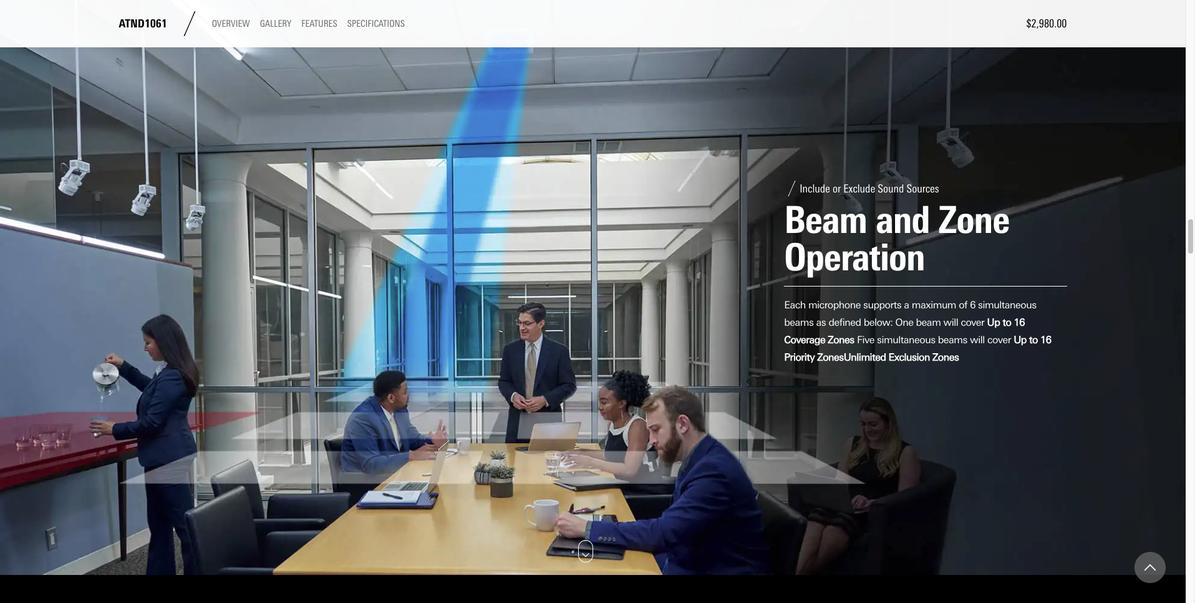 Task type: locate. For each thing, give the bounding box(es) containing it.
1 horizontal spatial 16
[[1041, 334, 1052, 346]]

each microphone supports a maximum of 6 simultaneous beams as defined below:  one beam will cover
[[784, 300, 1037, 329]]

0 vertical spatial will
[[944, 317, 958, 329]]

1 vertical spatial 16
[[1041, 334, 1052, 346]]

zones inside up to 16 coverage zones
[[828, 334, 855, 346]]

beams down beam
[[938, 334, 968, 346]]

1 vertical spatial up
[[1014, 334, 1027, 346]]

to inside the up to 16 priority zones
[[1029, 334, 1038, 346]]

up inside up to 16 coverage zones
[[987, 317, 1000, 329]]

up inside the up to 16 priority zones
[[1014, 334, 1027, 346]]

1 vertical spatial to
[[1029, 334, 1038, 346]]

to for up to 16 priority zones
[[1029, 334, 1038, 346]]

0 vertical spatial simultaneous
[[978, 300, 1037, 311]]

0 horizontal spatial beams
[[784, 317, 814, 329]]

1 horizontal spatial cover
[[988, 334, 1011, 346]]

beams
[[784, 317, 814, 329], [938, 334, 968, 346]]

to inside up to 16 coverage zones
[[1003, 317, 1011, 329]]

0 horizontal spatial 16
[[1014, 317, 1025, 329]]

will
[[944, 317, 958, 329], [970, 334, 985, 346]]

zones right priority on the bottom of page
[[817, 352, 844, 364]]

0 horizontal spatial to
[[1003, 317, 1011, 329]]

will down 6
[[970, 334, 985, 346]]

up
[[987, 317, 1000, 329], [1014, 334, 1027, 346]]

defined
[[829, 317, 861, 329]]

gallery
[[260, 18, 291, 29]]

to
[[1003, 317, 1011, 329], [1029, 334, 1038, 346]]

will right beam
[[944, 317, 958, 329]]

1 horizontal spatial will
[[970, 334, 985, 346]]

0 vertical spatial beams
[[784, 317, 814, 329]]

beams inside "each microphone supports a maximum of 6 simultaneous beams as defined below:  one beam will cover"
[[784, 317, 814, 329]]

16
[[1014, 317, 1025, 329], [1041, 334, 1052, 346]]

simultaneous down one
[[877, 334, 936, 346]]

simultaneous
[[978, 300, 1037, 311], [877, 334, 936, 346]]

1 horizontal spatial up
[[1014, 334, 1027, 346]]

1 vertical spatial simultaneous
[[877, 334, 936, 346]]

up for up to 16 coverage zones
[[987, 317, 1000, 329]]

1 horizontal spatial to
[[1029, 334, 1038, 346]]

cover
[[961, 317, 985, 329], [988, 334, 1011, 346]]

1 horizontal spatial simultaneous
[[978, 300, 1037, 311]]

0 vertical spatial cover
[[961, 317, 985, 329]]

overview
[[212, 18, 250, 29]]

arrow up image
[[1145, 563, 1156, 574]]

beams down the each
[[784, 317, 814, 329]]

0 vertical spatial up
[[987, 317, 1000, 329]]

1 horizontal spatial beams
[[938, 334, 968, 346]]

five
[[857, 334, 875, 346]]

atnd1061
[[119, 17, 167, 30]]

zones
[[828, 334, 855, 346], [817, 352, 844, 364], [933, 352, 959, 364]]

0 vertical spatial 16
[[1014, 317, 1025, 329]]

16 inside up to 16 coverage zones
[[1014, 317, 1025, 329]]

to for up to 16 coverage zones
[[1003, 317, 1011, 329]]

0 horizontal spatial will
[[944, 317, 958, 329]]

unlimited
[[844, 352, 886, 364]]

16 inside the up to 16 priority zones
[[1041, 334, 1052, 346]]

simultaneous right 6
[[978, 300, 1037, 311]]

zones for priority
[[817, 352, 844, 364]]

0 vertical spatial to
[[1003, 317, 1011, 329]]

zones for coverage
[[828, 334, 855, 346]]

0 horizontal spatial cover
[[961, 317, 985, 329]]

divider line image
[[177, 11, 202, 36]]

zones inside the up to 16 priority zones
[[817, 352, 844, 364]]

1 vertical spatial cover
[[988, 334, 1011, 346]]

0 horizontal spatial simultaneous
[[877, 334, 936, 346]]

0 horizontal spatial up
[[987, 317, 1000, 329]]

maximum
[[912, 300, 956, 311]]

zones down defined
[[828, 334, 855, 346]]



Task type: vqa. For each thing, say whether or not it's contained in the screenshot.
top 16
yes



Task type: describe. For each thing, give the bounding box(es) containing it.
supports
[[863, 300, 902, 311]]

one
[[896, 317, 914, 329]]

features
[[301, 18, 337, 29]]

6
[[970, 300, 976, 311]]

up to 16 priority zones
[[784, 334, 1052, 364]]

exclusion
[[889, 352, 930, 364]]

of
[[959, 300, 968, 311]]

unlimited exclusion zones
[[844, 352, 959, 364]]

1 vertical spatial beams
[[938, 334, 968, 346]]

zones down five simultaneous beams will cover
[[933, 352, 959, 364]]

16 for up to 16 coverage zones
[[1014, 317, 1025, 329]]

below:
[[864, 317, 893, 329]]

each
[[784, 300, 806, 311]]

$2,980.00
[[1026, 17, 1067, 31]]

coverage
[[784, 334, 825, 346]]

five simultaneous beams will cover
[[855, 334, 1014, 346]]

up for up to 16 priority zones
[[1014, 334, 1027, 346]]

beam
[[916, 317, 941, 329]]

a
[[904, 300, 909, 311]]

microphone
[[808, 300, 861, 311]]

1 vertical spatial will
[[970, 334, 985, 346]]

specifications
[[347, 18, 405, 29]]

priority
[[784, 352, 815, 364]]

will inside "each microphone supports a maximum of 6 simultaneous beams as defined below:  one beam will cover"
[[944, 317, 958, 329]]

16 for up to 16 priority zones
[[1041, 334, 1052, 346]]

as
[[816, 317, 826, 329]]

cover inside "each microphone supports a maximum of 6 simultaneous beams as defined below:  one beam will cover"
[[961, 317, 985, 329]]

up to 16 coverage zones
[[784, 317, 1025, 346]]

simultaneous inside "each microphone supports a maximum of 6 simultaneous beams as defined below:  one beam will cover"
[[978, 300, 1037, 311]]



